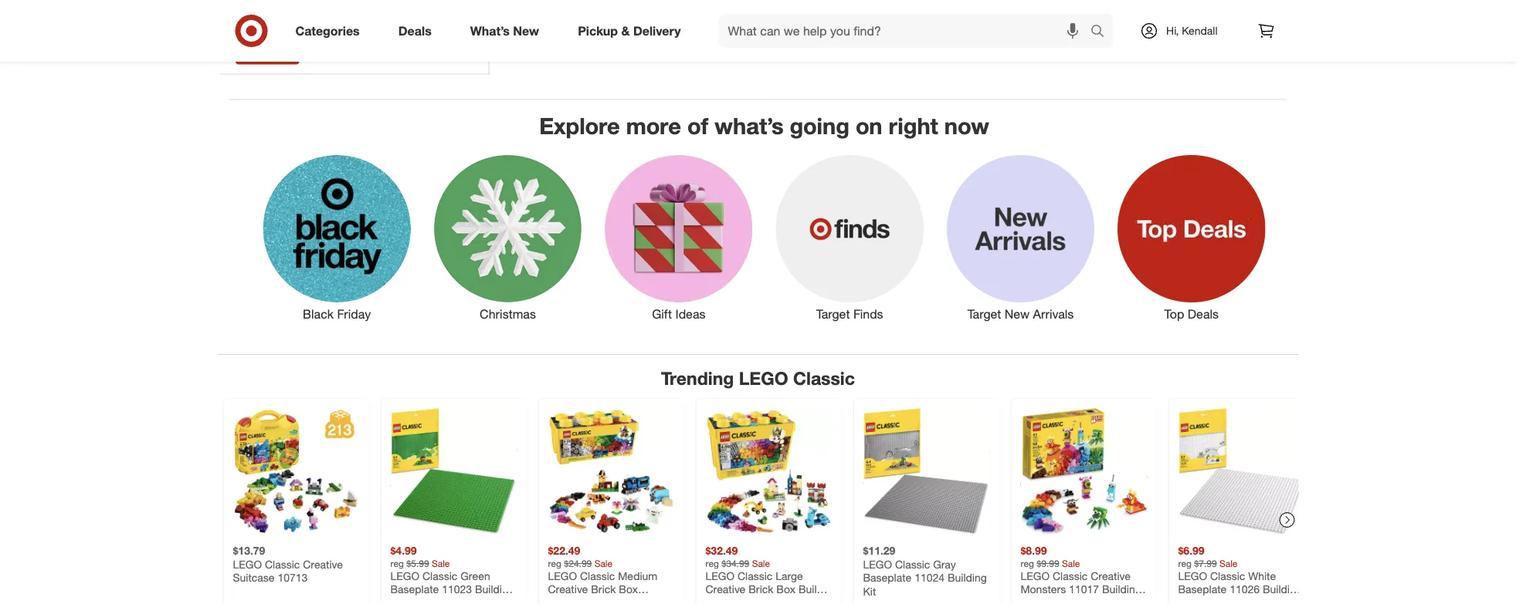 Task type: locate. For each thing, give the bounding box(es) containing it.
reg for $8.99
[[1021, 558, 1034, 570]]

building for lego classic creative monsters 11017 building kit with 5 toys
[[1102, 583, 1142, 597]]

green
[[461, 570, 490, 583]]

baseplate inside $4.99 reg $5.99 sale lego classic green baseplate 11023 building kit
[[391, 583, 439, 597]]

building right 11023
[[475, 583, 514, 597]]

hi,
[[1167, 24, 1179, 37]]

1 horizontal spatial creative
[[1091, 570, 1131, 583]]

lego inside $4.99 reg $5.99 sale lego classic green baseplate 11023 building kit
[[391, 570, 420, 583]]

lego down the $6.99
[[1178, 570, 1208, 583]]

new left the arrivals
[[1005, 307, 1030, 322]]

lego left 10713
[[233, 558, 262, 572]]

lego classic large creative brick box build your own creative toys, kids building kit 10698 image
[[706, 409, 832, 535], [706, 409, 832, 535]]

sale for $8.99
[[1062, 558, 1080, 570]]

gift ideas link
[[593, 152, 764, 324]]

lego down $4.99 at the bottom of the page
[[391, 570, 420, 583]]

categories
[[295, 23, 360, 38]]

kit for lego classic green baseplate 11023 building kit
[[391, 597, 404, 605]]

lego classic green baseplate 11023 building kit image
[[391, 409, 517, 535], [391, 409, 517, 535]]

$8.99
[[1021, 544, 1047, 558]]

sale inside $32.49 reg $34.99 sale
[[752, 558, 770, 570]]

3 reg from the left
[[706, 558, 719, 570]]

reg inside $8.99 reg $9.99 sale lego classic creative monsters 11017 building kit with 5 toys
[[1021, 558, 1034, 570]]

2 horizontal spatial baseplate
[[1178, 583, 1227, 597]]

pickup & delivery link
[[565, 14, 700, 48]]

stores
[[312, 13, 342, 27]]

kit down $4.99 at the bottom of the page
[[391, 597, 404, 605]]

1 sale from the left
[[432, 558, 450, 570]]

now
[[945, 113, 989, 140]]

kit inside $4.99 reg $5.99 sale lego classic green baseplate 11023 building kit
[[391, 597, 404, 605]]

lego classic medium creative brick box building toys for creative play, kids creative kit 10696 image
[[548, 409, 675, 535], [548, 409, 675, 535]]

0 horizontal spatial new
[[513, 23, 539, 38]]

1 reg from the left
[[391, 558, 404, 570]]

3 sale from the left
[[752, 558, 770, 570]]

$5.99
[[407, 558, 429, 570]]

kit inside $6.99 reg $7.99 sale lego classic white baseplate 11026 building kit
[[1178, 597, 1191, 605]]

kit down the $6.99
[[1178, 597, 1191, 605]]

new
[[513, 23, 539, 38], [1005, 307, 1030, 322]]

lego
[[739, 368, 788, 389], [233, 558, 262, 572], [863, 558, 892, 572], [391, 570, 420, 583], [1021, 570, 1050, 583], [1178, 570, 1208, 583]]

$7.99
[[1195, 558, 1217, 570]]

reg left "$34.99"
[[706, 558, 719, 570]]

sale right "$34.99"
[[752, 558, 770, 570]]

1 horizontal spatial target
[[968, 307, 1001, 322]]

building right 11017
[[1102, 583, 1142, 597]]

reg left $5.99
[[391, 558, 404, 570]]

$13.79
[[233, 544, 265, 558]]

1 horizontal spatial new
[[1005, 307, 1030, 322]]

kit
[[863, 585, 876, 599], [391, 597, 404, 605], [1021, 597, 1034, 605], [1178, 597, 1191, 605]]

arrivals
[[1033, 307, 1074, 322]]

sale right $9.99
[[1062, 558, 1080, 570]]

1 horizontal spatial baseplate
[[863, 572, 912, 585]]

kendall
[[1182, 24, 1218, 37]]

0 vertical spatial new
[[513, 23, 539, 38]]

delivery
[[633, 23, 681, 38]]

sale for $4.99
[[432, 558, 450, 570]]

2 sale from the left
[[595, 558, 613, 570]]

building right 11026 at the bottom right of page
[[1263, 583, 1302, 597]]

what's new
[[470, 23, 539, 38]]

reg left $9.99
[[1021, 558, 1034, 570]]

lego inside $13.79 lego classic creative suitcase 10713
[[233, 558, 262, 572]]

deals
[[398, 23, 432, 38], [1188, 307, 1219, 322]]

reg for $6.99
[[1178, 558, 1192, 570]]

2 reg from the left
[[548, 558, 562, 570]]

11026
[[1230, 583, 1260, 597]]

1 target from the left
[[816, 307, 850, 322]]

trending
[[661, 368, 734, 389]]

reg left $24.99
[[548, 558, 562, 570]]

black
[[303, 307, 334, 322]]

new right what's
[[513, 23, 539, 38]]

creative inside $13.79 lego classic creative suitcase 10713
[[303, 558, 343, 572]]

target
[[816, 307, 850, 322], [968, 307, 1001, 322]]

explore
[[539, 113, 620, 140]]

$8.99 reg $9.99 sale lego classic creative monsters 11017 building kit with 5 toys
[[1021, 544, 1142, 605]]

reg inside $32.49 reg $34.99 sale
[[706, 558, 719, 570]]

$22.49 reg $24.99 sale
[[548, 544, 613, 570]]

4 reg from the left
[[1021, 558, 1034, 570]]

finds
[[854, 307, 883, 322]]

5 reg from the left
[[1178, 558, 1192, 570]]

sale inside $8.99 reg $9.99 sale lego classic creative monsters 11017 building kit with 5 toys
[[1062, 558, 1080, 570]]

building right "11024"
[[948, 572, 987, 585]]

5
[[1060, 597, 1066, 605]]

building
[[948, 572, 987, 585], [475, 583, 514, 597], [1102, 583, 1142, 597], [1263, 583, 1302, 597]]

1 horizontal spatial deals
[[1188, 307, 1219, 322]]

target for target new arrivals
[[968, 307, 1001, 322]]

creative right suitcase
[[303, 558, 343, 572]]

classic
[[793, 368, 855, 389], [265, 558, 300, 572], [895, 558, 930, 572], [423, 570, 458, 583], [1053, 570, 1088, 583], [1211, 570, 1246, 583]]

4 sale from the left
[[1062, 558, 1080, 570]]

not available in stores
[[236, 13, 342, 27]]

What can we help you find? suggestions appear below search field
[[719, 14, 1095, 48]]

deals right "top" on the right bottom of the page
[[1188, 307, 1219, 322]]

reg inside $22.49 reg $24.99 sale
[[548, 558, 562, 570]]

lego left "11024"
[[863, 558, 892, 572]]

reg
[[391, 558, 404, 570], [548, 558, 562, 570], [706, 558, 719, 570], [1021, 558, 1034, 570], [1178, 558, 1192, 570]]

kit for lego classic creative monsters 11017 building kit with 5 toys
[[1021, 597, 1034, 605]]

sale inside $22.49 reg $24.99 sale
[[595, 558, 613, 570]]

ideas
[[676, 307, 706, 322]]

lego down $8.99
[[1021, 570, 1050, 583]]

classic inside $6.99 reg $7.99 sale lego classic white baseplate 11026 building kit
[[1211, 570, 1246, 583]]

baseplate for lego classic white baseplate 11026 building kit
[[1178, 583, 1227, 597]]

what's
[[470, 23, 510, 38]]

classic inside $13.79 lego classic creative suitcase 10713
[[265, 558, 300, 572]]

sale right $24.99
[[595, 558, 613, 570]]

lego inside $6.99 reg $7.99 sale lego classic white baseplate 11026 building kit
[[1178, 570, 1208, 583]]

sale right $7.99
[[1220, 558, 1238, 570]]

lego classic white baseplate 11026 building kit image
[[1178, 409, 1305, 535], [1178, 409, 1305, 535]]

lego classic creative monsters 11017 building kit with 5 toys image
[[1021, 409, 1148, 535], [1021, 409, 1148, 535]]

black friday
[[303, 307, 371, 322]]

sale for $22.49
[[595, 558, 613, 570]]

baseplate down $11.29
[[863, 572, 912, 585]]

0 horizontal spatial baseplate
[[391, 583, 439, 597]]

$11.29 lego classic gray baseplate 11024 building kit
[[863, 544, 987, 599]]

top
[[1165, 307, 1185, 322]]

search button
[[1084, 14, 1121, 51]]

baseplate down $5.99
[[391, 583, 439, 597]]

building inside $4.99 reg $5.99 sale lego classic green baseplate 11023 building kit
[[475, 583, 514, 597]]

0 horizontal spatial deals
[[398, 23, 432, 38]]

target left the arrivals
[[968, 307, 1001, 322]]

baseplate inside $6.99 reg $7.99 sale lego classic white baseplate 11026 building kit
[[1178, 583, 1227, 597]]

right
[[889, 113, 938, 140]]

add to cart
[[243, 47, 292, 58]]

$32.49
[[706, 544, 738, 558]]

target left finds
[[816, 307, 850, 322]]

baseplate down $7.99
[[1178, 583, 1227, 597]]

categories link
[[282, 14, 379, 48]]

$11.29
[[863, 544, 896, 558]]

sale inside $6.99 reg $7.99 sale lego classic white baseplate 11026 building kit
[[1220, 558, 1238, 570]]

0 horizontal spatial creative
[[303, 558, 343, 572]]

monsters
[[1021, 583, 1066, 597]]

0 horizontal spatial target
[[816, 307, 850, 322]]

sale inside $4.99 reg $5.99 sale lego classic green baseplate 11023 building kit
[[432, 558, 450, 570]]

building inside $6.99 reg $7.99 sale lego classic white baseplate 11026 building kit
[[1263, 583, 1302, 597]]

building inside $8.99 reg $9.99 sale lego classic creative monsters 11017 building kit with 5 toys
[[1102, 583, 1142, 597]]

0 vertical spatial deals
[[398, 23, 432, 38]]

1 vertical spatial new
[[1005, 307, 1030, 322]]

creative
[[303, 558, 343, 572], [1091, 570, 1131, 583]]

$22.49
[[548, 544, 580, 558]]

deals left what's
[[398, 23, 432, 38]]

of
[[687, 113, 709, 140]]

$34.99
[[722, 558, 750, 570]]

5 sale from the left
[[1220, 558, 1238, 570]]

2 target from the left
[[968, 307, 1001, 322]]

reg inside $6.99 reg $7.99 sale lego classic white baseplate 11026 building kit
[[1178, 558, 1192, 570]]

baseplate
[[863, 572, 912, 585], [391, 583, 439, 597], [1178, 583, 1227, 597]]

reg left $7.99
[[1178, 558, 1192, 570]]

reg for $22.49
[[548, 558, 562, 570]]

pickup
[[578, 23, 618, 38]]

lego classic creative suitcase 10713 image
[[233, 409, 360, 535], [233, 409, 360, 535]]

lego inside '$11.29 lego classic gray baseplate 11024 building kit'
[[863, 558, 892, 572]]

$6.99 reg $7.99 sale lego classic white baseplate 11026 building kit
[[1178, 544, 1302, 605]]

kit left with
[[1021, 597, 1034, 605]]

white
[[1249, 570, 1276, 583]]

sale right $5.99
[[432, 558, 450, 570]]

lego classic gray baseplate 11024 building kit image
[[863, 409, 990, 535], [863, 409, 990, 535]]

creative inside $8.99 reg $9.99 sale lego classic creative monsters 11017 building kit with 5 toys
[[1091, 570, 1131, 583]]

reg inside $4.99 reg $5.99 sale lego classic green baseplate 11023 building kit
[[391, 558, 404, 570]]

reg for $4.99
[[391, 558, 404, 570]]

kit down $11.29
[[863, 585, 876, 599]]

kit inside $8.99 reg $9.99 sale lego classic creative monsters 11017 building kit with 5 toys
[[1021, 597, 1034, 605]]

creative right $9.99
[[1091, 570, 1131, 583]]

sale
[[432, 558, 450, 570], [595, 558, 613, 570], [752, 558, 770, 570], [1062, 558, 1080, 570], [1220, 558, 1238, 570]]

not
[[236, 13, 253, 27]]

gift ideas
[[652, 307, 706, 322]]

target for target finds
[[816, 307, 850, 322]]

cart
[[274, 47, 292, 58]]



Task type: vqa. For each thing, say whether or not it's contained in the screenshot.


Task type: describe. For each thing, give the bounding box(es) containing it.
reg for $32.49
[[706, 558, 719, 570]]

search
[[1084, 25, 1121, 40]]

what's
[[715, 113, 784, 140]]

11024
[[915, 572, 945, 585]]

suitcase
[[233, 572, 275, 585]]

10713
[[278, 572, 308, 585]]

11023
[[442, 583, 472, 597]]

toys
[[1069, 597, 1091, 605]]

classic inside '$11.29 lego classic gray baseplate 11024 building kit'
[[895, 558, 930, 572]]

christmas link
[[422, 152, 593, 324]]

going
[[790, 113, 850, 140]]

with
[[1037, 597, 1057, 605]]

christmas
[[480, 307, 536, 322]]

explore more of what's going on right now
[[539, 113, 989, 140]]

target new arrivals
[[968, 307, 1074, 322]]

trending lego classic
[[661, 368, 855, 389]]

pickup & delivery
[[578, 23, 681, 38]]

$24.99
[[564, 558, 592, 570]]

baseplate for lego classic green baseplate 11023 building kit
[[391, 583, 439, 597]]

sale for $32.49
[[752, 558, 770, 570]]

target finds link
[[764, 152, 935, 324]]

$32.49 reg $34.99 sale
[[706, 544, 770, 570]]

classic inside $8.99 reg $9.99 sale lego classic creative monsters 11017 building kit with 5 toys
[[1053, 570, 1088, 583]]

new for target
[[1005, 307, 1030, 322]]

on
[[856, 113, 883, 140]]

lego right trending
[[739, 368, 788, 389]]

add to cart button
[[236, 40, 299, 65]]

kit inside '$11.29 lego classic gray baseplate 11024 building kit'
[[863, 585, 876, 599]]

&
[[621, 23, 630, 38]]

sale for $6.99
[[1220, 558, 1238, 570]]

target new arrivals link
[[935, 152, 1106, 324]]

available
[[256, 13, 298, 27]]

$4.99 reg $5.99 sale lego classic green baseplate 11023 building kit
[[391, 544, 514, 605]]

baseplate inside '$11.29 lego classic gray baseplate 11024 building kit'
[[863, 572, 912, 585]]

hi, kendall
[[1167, 24, 1218, 37]]

$9.99
[[1037, 558, 1060, 570]]

lego inside $8.99 reg $9.99 sale lego classic creative monsters 11017 building kit with 5 toys
[[1021, 570, 1050, 583]]

$4.99
[[391, 544, 417, 558]]

target finds
[[816, 307, 883, 322]]

in
[[301, 13, 309, 27]]

friday
[[337, 307, 371, 322]]

$6.99
[[1178, 544, 1205, 558]]

building for lego classic white baseplate 11026 building kit
[[1263, 583, 1302, 597]]

what's new link
[[457, 14, 559, 48]]

to
[[263, 47, 272, 58]]

building for lego classic green baseplate 11023 building kit
[[475, 583, 514, 597]]

classic inside $4.99 reg $5.99 sale lego classic green baseplate 11023 building kit
[[423, 570, 458, 583]]

top deals
[[1165, 307, 1219, 322]]

gift
[[652, 307, 672, 322]]

11017
[[1069, 583, 1099, 597]]

1 vertical spatial deals
[[1188, 307, 1219, 322]]

gray
[[933, 558, 956, 572]]

new for what's
[[513, 23, 539, 38]]

add
[[243, 47, 260, 58]]

more
[[626, 113, 681, 140]]

kit for lego classic white baseplate 11026 building kit
[[1178, 597, 1191, 605]]

deals link
[[385, 14, 451, 48]]

building inside '$11.29 lego classic gray baseplate 11024 building kit'
[[948, 572, 987, 585]]

$13.79 lego classic creative suitcase 10713
[[233, 544, 343, 585]]

black friday link
[[251, 152, 422, 324]]

top deals link
[[1106, 152, 1277, 324]]



